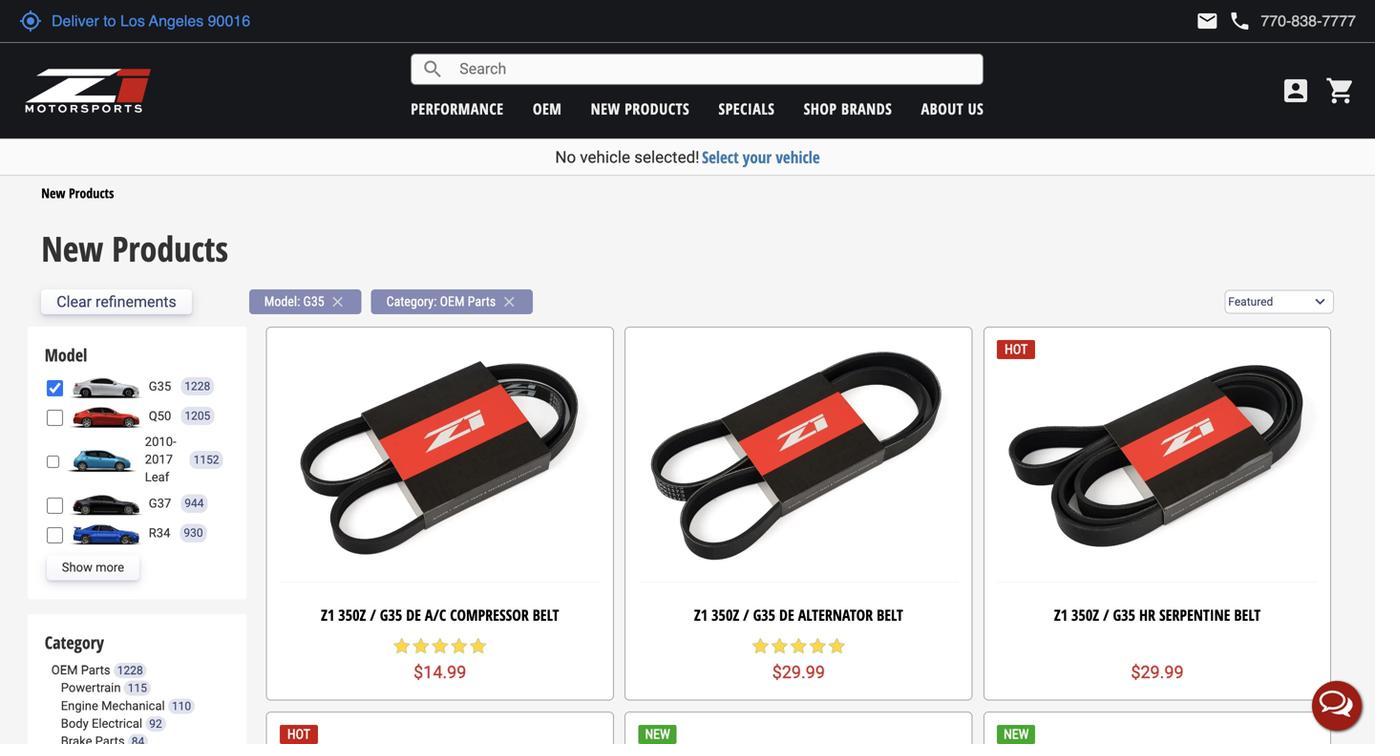Task type: vqa. For each thing, say whether or not it's contained in the screenshot.


Task type: locate. For each thing, give the bounding box(es) containing it.
2 belt from the left
[[877, 605, 903, 625]]

350z
[[338, 605, 366, 625], [712, 605, 740, 625], [1072, 605, 1100, 625]]

2 horizontal spatial /
[[1103, 605, 1110, 625]]

0 horizontal spatial parts
[[81, 663, 110, 677]]

belt right compressor
[[533, 605, 559, 625]]

2010- 2017 leaf
[[145, 435, 176, 484]]

a/c
[[425, 605, 446, 625]]

1 new products from the top
[[41, 184, 114, 202]]

oem right category:
[[440, 294, 465, 309]]

g35
[[303, 294, 324, 309], [149, 379, 171, 393], [380, 605, 402, 625], [753, 605, 776, 625], [1113, 605, 1136, 625]]

1 close from the left
[[329, 293, 346, 310]]

new
[[591, 98, 621, 119]]

2 z1 from the left
[[694, 605, 708, 625]]

specials
[[719, 98, 775, 119]]

1 horizontal spatial oem
[[440, 294, 465, 309]]

$29.99 down the z1 350z / g35 de alternator belt
[[773, 662, 825, 683]]

clear
[[57, 293, 92, 311]]

oem down the category
[[51, 663, 78, 677]]

/ left a/c
[[370, 605, 376, 625]]

your
[[743, 146, 772, 168]]

g35 up star star star star star $29.99
[[753, 605, 776, 625]]

products
[[69, 184, 114, 202], [112, 225, 228, 272]]

more
[[96, 560, 124, 575]]

2 de from the left
[[780, 605, 795, 625]]

1 vertical spatial new
[[41, 225, 103, 272]]

2 350z from the left
[[712, 605, 740, 625]]

110
[[172, 699, 191, 713]]

close
[[329, 293, 346, 310], [501, 293, 518, 310]]

1 / from the left
[[370, 605, 376, 625]]

1 star from the left
[[392, 637, 411, 656]]

1 $29.99 from the left
[[773, 662, 825, 683]]

vehicle inside the no vehicle selected! select your vehicle
[[580, 148, 630, 167]]

2 star from the left
[[411, 637, 431, 656]]

0 horizontal spatial 1228
[[117, 664, 143, 677]]

/ left hr
[[1103, 605, 1110, 625]]

1228 up '1205'
[[185, 380, 210, 393]]

category:
[[387, 294, 437, 309]]

$29.99
[[773, 662, 825, 683], [1131, 662, 1184, 683]]

0 horizontal spatial de
[[406, 605, 421, 625]]

search
[[421, 58, 444, 81]]

select your vehicle link
[[702, 146, 820, 168]]

2 horizontal spatial z1
[[1054, 605, 1068, 625]]

star star star star star $29.99
[[751, 637, 847, 683]]

parts up the "powertrain" at the left
[[81, 663, 110, 677]]

0 horizontal spatial 350z
[[338, 605, 366, 625]]

z1
[[321, 605, 335, 625], [694, 605, 708, 625], [1054, 605, 1068, 625]]

vehicle right no
[[580, 148, 630, 167]]

performance
[[411, 98, 504, 119]]

infiniti q50 sedan hybrid v37 2014 2015 2016 2017 2018 2019 2020 vq37vhr 2.0t 3.0t 3.7l red sport redsport vr30ddtt z1 motorsports image
[[68, 404, 144, 428]]

new products link
[[591, 98, 690, 119]]

$29.99 inside star star star star star $29.99
[[773, 662, 825, 683]]

2 horizontal spatial belt
[[1235, 605, 1261, 625]]

3 350z from the left
[[1072, 605, 1100, 625]]

parts right category:
[[468, 294, 496, 309]]

category
[[45, 631, 104, 654]]

0 horizontal spatial vehicle
[[580, 148, 630, 167]]

parts
[[468, 294, 496, 309], [81, 663, 110, 677]]

vehicle right your
[[776, 146, 820, 168]]

2 vertical spatial oem
[[51, 663, 78, 677]]

0 vertical spatial 1228
[[185, 380, 210, 393]]

null image
[[64, 447, 140, 472]]

2 horizontal spatial oem
[[533, 98, 562, 119]]

0 horizontal spatial /
[[370, 605, 376, 625]]

1228
[[185, 380, 210, 393], [117, 664, 143, 677]]

1 350z from the left
[[338, 605, 366, 625]]

belt
[[533, 605, 559, 625], [877, 605, 903, 625], [1235, 605, 1261, 625]]

1 horizontal spatial 350z
[[712, 605, 740, 625]]

1 horizontal spatial de
[[780, 605, 795, 625]]

account_box link
[[1276, 75, 1316, 106]]

vehicle
[[776, 146, 820, 168], [580, 148, 630, 167]]

350z for z1 350z / g35 de a/c compressor belt
[[338, 605, 366, 625]]

de left a/c
[[406, 605, 421, 625]]

0 vertical spatial parts
[[468, 294, 496, 309]]

g35 for z1 350z / g35 de alternator belt
[[753, 605, 776, 625]]

/ left 'alternator' on the right
[[743, 605, 750, 625]]

shop brands
[[804, 98, 892, 119]]

nissan skyline coupe sedan r34 gtr gt-r bnr34 gts-t gtst gts awd attesa 1999 2000 2001 2002 rb20det rb25de rb25det rb26dett z1 motorsports image
[[68, 521, 144, 546]]

2 $29.99 from the left
[[1131, 662, 1184, 683]]

new
[[41, 184, 65, 202], [41, 225, 103, 272]]

de
[[406, 605, 421, 625], [780, 605, 795, 625]]

0 horizontal spatial close
[[329, 293, 346, 310]]

oem link
[[533, 98, 562, 119]]

1 horizontal spatial z1
[[694, 605, 708, 625]]

1 vertical spatial oem
[[440, 294, 465, 309]]

0 vertical spatial oem
[[533, 98, 562, 119]]

q50
[[149, 409, 171, 423]]

de up star star star star star $29.99
[[780, 605, 795, 625]]

3 / from the left
[[1103, 605, 1110, 625]]

1 horizontal spatial /
[[743, 605, 750, 625]]

belt for z1 350z / g35 de alternator belt
[[877, 605, 903, 625]]

oem inside category: oem parts close
[[440, 294, 465, 309]]

/ for z1 350z / g35 hr serpentine belt
[[1103, 605, 1110, 625]]

1 vertical spatial new products
[[41, 225, 228, 272]]

3 belt from the left
[[1235, 605, 1261, 625]]

category: oem parts close
[[387, 293, 518, 310]]

5 star from the left
[[469, 637, 488, 656]]

2 / from the left
[[743, 605, 750, 625]]

belt right 'alternator' on the right
[[877, 605, 903, 625]]

mail link
[[1196, 10, 1219, 32]]

z1 350z / g35 de a/c compressor belt
[[321, 605, 559, 625]]

z1 350z / g35 de alternator belt
[[694, 605, 903, 625]]

/
[[370, 605, 376, 625], [743, 605, 750, 625], [1103, 605, 1110, 625]]

1 z1 from the left
[[321, 605, 335, 625]]

None checkbox
[[47, 380, 63, 396], [47, 410, 63, 426], [47, 497, 63, 514], [47, 380, 63, 396], [47, 410, 63, 426], [47, 497, 63, 514]]

belt right 'serpentine'
[[1235, 605, 1261, 625]]

z1 for z1 350z / g35 hr serpentine belt
[[1054, 605, 1068, 625]]

oem up no
[[533, 98, 562, 119]]

0 horizontal spatial belt
[[533, 605, 559, 625]]

1152
[[194, 453, 219, 466]]

1228 up 115
[[117, 664, 143, 677]]

1 vertical spatial products
[[112, 225, 228, 272]]

$14.99
[[414, 662, 467, 683]]

g35 right model:
[[303, 294, 324, 309]]

1 vertical spatial 1228
[[117, 664, 143, 677]]

new products
[[41, 184, 114, 202], [41, 225, 228, 272]]

shopping_cart
[[1326, 75, 1356, 106]]

compressor
[[450, 605, 529, 625]]

g37
[[149, 496, 171, 511]]

None checkbox
[[47, 454, 59, 470], [47, 527, 63, 543], [47, 454, 59, 470], [47, 527, 63, 543]]

1 horizontal spatial $29.99
[[1131, 662, 1184, 683]]

2 horizontal spatial 350z
[[1072, 605, 1100, 625]]

z1 motorsports logo image
[[24, 67, 152, 115]]

products
[[625, 98, 690, 119]]

2 new products from the top
[[41, 225, 228, 272]]

1 horizontal spatial 1228
[[185, 380, 210, 393]]

0 horizontal spatial $29.99
[[773, 662, 825, 683]]

phone
[[1229, 10, 1252, 32]]

oem
[[533, 98, 562, 119], [440, 294, 465, 309], [51, 663, 78, 677]]

shop brands link
[[804, 98, 892, 119]]

1 horizontal spatial parts
[[468, 294, 496, 309]]

g35 left hr
[[1113, 605, 1136, 625]]

star
[[392, 637, 411, 656], [411, 637, 431, 656], [431, 637, 450, 656], [450, 637, 469, 656], [469, 637, 488, 656], [751, 637, 770, 656], [770, 637, 789, 656], [789, 637, 808, 656], [808, 637, 828, 656], [828, 637, 847, 656]]

1 de from the left
[[406, 605, 421, 625]]

9 star from the left
[[808, 637, 828, 656]]

1 new from the top
[[41, 184, 65, 202]]

0 vertical spatial new
[[41, 184, 65, 202]]

3 star from the left
[[431, 637, 450, 656]]

1 horizontal spatial belt
[[877, 605, 903, 625]]

0 horizontal spatial z1
[[321, 605, 335, 625]]

model
[[45, 343, 87, 367]]

show more
[[62, 560, 124, 575]]

shopping_cart link
[[1321, 75, 1356, 106]]

g35 left a/c
[[380, 605, 402, 625]]

0 vertical spatial new products
[[41, 184, 114, 202]]

10 star from the left
[[828, 637, 847, 656]]

oem for oem parts 1228
[[51, 663, 78, 677]]

show more button
[[47, 555, 140, 580]]

0 horizontal spatial oem
[[51, 663, 78, 677]]

new products
[[591, 98, 690, 119]]

3 z1 from the left
[[1054, 605, 1068, 625]]

$29.99 down "z1 350z / g35 hr serpentine belt"
[[1131, 662, 1184, 683]]

engine
[[61, 699, 98, 713]]

select
[[702, 146, 739, 168]]

1 vertical spatial parts
[[81, 663, 110, 677]]

brands
[[842, 98, 892, 119]]

1 horizontal spatial close
[[501, 293, 518, 310]]



Task type: describe. For each thing, give the bounding box(es) containing it.
z1 350z / g35 hr serpentine belt
[[1054, 605, 1261, 625]]

about us
[[921, 98, 984, 119]]

z1 for z1 350z / g35 de alternator belt
[[694, 605, 708, 625]]

model: g35 close
[[264, 293, 346, 310]]

6 star from the left
[[751, 637, 770, 656]]

mail
[[1196, 10, 1219, 32]]

oem parts 1228
[[51, 663, 143, 677]]

mechanical
[[101, 699, 165, 713]]

powertrain 115 engine mechanical 110 body electrical 92
[[61, 681, 191, 731]]

de for alternator
[[780, 605, 795, 625]]

phone link
[[1229, 10, 1356, 32]]

/ for z1 350z / g35 de a/c compressor belt
[[370, 605, 376, 625]]

g35 inside model: g35 close
[[303, 294, 324, 309]]

mail phone
[[1196, 10, 1252, 32]]

clear refinements button
[[41, 289, 192, 314]]

0 vertical spatial products
[[69, 184, 114, 202]]

g35 up q50
[[149, 379, 171, 393]]

infiniti g35 coupe sedan v35 v36 skyline 2003 2004 2005 2006 2007 2008 3.5l vq35de revup rev up vq35hr z1 motorsports image
[[68, 374, 144, 399]]

1 horizontal spatial vehicle
[[776, 146, 820, 168]]

account_box
[[1281, 75, 1312, 106]]

1228 inside oem parts 1228
[[117, 664, 143, 677]]

model:
[[264, 294, 300, 309]]

7 star from the left
[[770, 637, 789, 656]]

Search search field
[[444, 55, 983, 84]]

specials link
[[719, 98, 775, 119]]

1205
[[185, 409, 210, 423]]

g35 for z1 350z / g35 hr serpentine belt
[[1113, 605, 1136, 625]]

alternator
[[798, 605, 873, 625]]

no vehicle selected! select your vehicle
[[555, 146, 820, 168]]

us
[[968, 98, 984, 119]]

new products link
[[41, 184, 114, 202]]

refinements
[[96, 293, 176, 311]]

de for a/c
[[406, 605, 421, 625]]

/ for z1 350z / g35 de alternator belt
[[743, 605, 750, 625]]

show
[[62, 560, 93, 575]]

r34
[[149, 526, 170, 540]]

powertrain
[[61, 681, 121, 695]]

shop
[[804, 98, 837, 119]]

about
[[921, 98, 964, 119]]

oem for oem
[[533, 98, 562, 119]]

115
[[128, 682, 147, 695]]

belt for z1 350z / g35 hr serpentine belt
[[1235, 605, 1261, 625]]

92
[[149, 717, 162, 731]]

1 belt from the left
[[533, 605, 559, 625]]

930
[[184, 527, 203, 540]]

350z for z1 350z / g35 de alternator belt
[[712, 605, 740, 625]]

2010-
[[145, 435, 176, 449]]

2 new from the top
[[41, 225, 103, 272]]

infiniti g37 coupe sedan convertible v36 cv36 hv36 skyline 2008 2009 2010 2011 2012 2013 3.7l vq37vhr z1 motorsports image
[[68, 491, 144, 516]]

my_location
[[19, 10, 42, 32]]

serpentine
[[1160, 605, 1231, 625]]

star star star star star $14.99
[[392, 637, 488, 683]]

no
[[555, 148, 576, 167]]

clear refinements
[[57, 293, 176, 311]]

selected!
[[634, 148, 700, 167]]

leaf
[[145, 470, 169, 484]]

4 star from the left
[[450, 637, 469, 656]]

performance link
[[411, 98, 504, 119]]

z1 for z1 350z / g35 de a/c compressor belt
[[321, 605, 335, 625]]

about us link
[[921, 98, 984, 119]]

2 close from the left
[[501, 293, 518, 310]]

electrical
[[92, 716, 142, 731]]

2017
[[145, 452, 173, 467]]

944
[[185, 497, 204, 510]]

parts inside category: oem parts close
[[468, 294, 496, 309]]

hr
[[1140, 605, 1156, 625]]

g35 for z1 350z / g35 de a/c compressor belt
[[380, 605, 402, 625]]

body
[[61, 716, 89, 731]]

8 star from the left
[[789, 637, 808, 656]]

350z for z1 350z / g35 hr serpentine belt
[[1072, 605, 1100, 625]]



